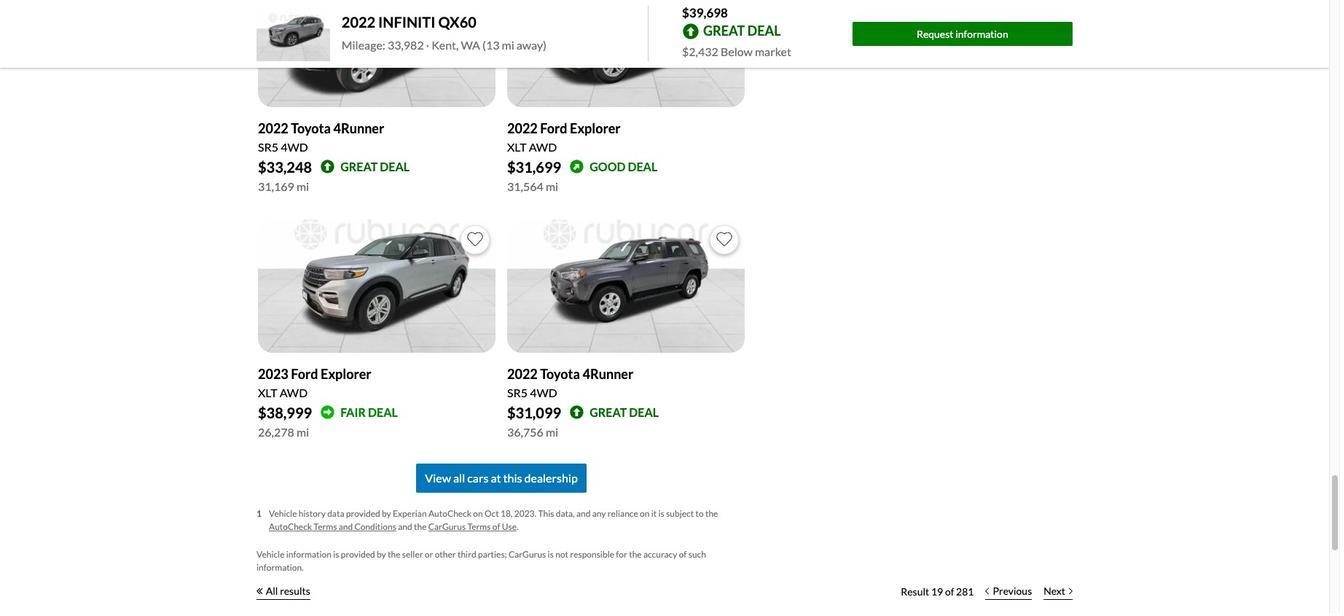 Task type: locate. For each thing, give the bounding box(es) containing it.
not
[[556, 549, 569, 560]]

1 horizontal spatial of
[[679, 549, 687, 560]]

vehicle up information.
[[257, 549, 285, 560]]

4wd up $31,099
[[530, 386, 558, 399]]

provided down conditions
[[341, 549, 375, 560]]

deal for $31,099
[[629, 405, 659, 419]]

terms
[[314, 521, 337, 532], [468, 521, 491, 532]]

vehicle right 1
[[269, 508, 297, 519]]

great
[[703, 22, 745, 38]]

0 horizontal spatial and
[[339, 521, 353, 532]]

2022 toyota 4runner sr5 4wd up great deal icon
[[507, 366, 634, 399]]

1 horizontal spatial information
[[956, 27, 1009, 40]]

$33,248
[[258, 158, 312, 175]]

and down experian
[[398, 521, 412, 532]]

0 horizontal spatial 4wd
[[281, 140, 308, 153]]

mi down $33,248
[[297, 179, 309, 193]]

0 vertical spatial vehicle
[[269, 508, 297, 519]]

4runner up great deal image
[[333, 120, 384, 136]]

infiniti
[[378, 13, 436, 31]]

1 vertical spatial toyota
[[540, 366, 580, 382]]

cargurus down .
[[509, 549, 546, 560]]

1 horizontal spatial great deal
[[590, 405, 659, 419]]

0 horizontal spatial explorer
[[321, 366, 372, 382]]

1 horizontal spatial on
[[640, 508, 650, 519]]

1 vertical spatial great
[[590, 405, 627, 419]]

0 horizontal spatial on
[[473, 508, 483, 519]]

0 vertical spatial by
[[382, 508, 391, 519]]

kent,
[[432, 38, 459, 52]]

explorer inside 2022 ford explorer xlt awd
[[570, 120, 621, 136]]

1 horizontal spatial 2022 toyota 4runner sr5 4wd
[[507, 366, 634, 399]]

mi inside 2022 infiniti qx60 mileage: 33,982 · kent, wa (13 mi away)
[[502, 38, 515, 52]]

great deal image
[[570, 406, 584, 420]]

data
[[327, 508, 344, 519]]

autocheck up cargurus terms of use link
[[429, 508, 472, 519]]

1 vertical spatial cargurus
[[509, 549, 546, 560]]

2022 up $31,099
[[507, 366, 538, 382]]

0 vertical spatial of
[[493, 521, 500, 532]]

deal right good
[[628, 159, 658, 173]]

vehicle inside vehicle information is provided by the seller or other third parties; cargurus is not responsible for the accuracy of such information.
[[257, 549, 285, 560]]

fair deal
[[341, 405, 398, 419]]

sr5 up $33,248
[[258, 140, 279, 153]]

explorer
[[570, 120, 621, 136], [321, 366, 372, 382]]

1 vertical spatial 2022 toyota 4runner image
[[507, 219, 745, 353]]

deal
[[748, 22, 781, 38]]

responsible
[[570, 549, 615, 560]]

view all cars at this dealership link
[[416, 464, 587, 493]]

by
[[382, 508, 391, 519], [377, 549, 386, 560]]

1 horizontal spatial xlt
[[507, 140, 527, 153]]

information right request at right top
[[956, 27, 1009, 40]]

toyota up great deal image
[[291, 120, 331, 136]]

0 horizontal spatial sr5
[[258, 140, 279, 153]]

xlt
[[507, 140, 527, 153], [258, 386, 277, 399]]

0 horizontal spatial toyota
[[291, 120, 331, 136]]

2022 toyota 4runner sr5 4wd up great deal image
[[258, 120, 384, 153]]

0 horizontal spatial 4runner
[[333, 120, 384, 136]]

for
[[616, 549, 628, 560]]

cargurus up other
[[428, 521, 466, 532]]

reliance
[[608, 508, 638, 519]]

26,278
[[258, 425, 294, 439]]

1 horizontal spatial awd
[[529, 140, 557, 153]]

0 vertical spatial explorer
[[570, 120, 621, 136]]

4runner up great deal icon
[[583, 366, 634, 382]]

2022 toyota 4runner sr5 4wd
[[258, 120, 384, 153], [507, 366, 634, 399]]

2022 toyota 4runner sr5 4wd for $31,099
[[507, 366, 634, 399]]

2022
[[342, 13, 376, 31], [258, 120, 289, 136], [507, 120, 538, 136], [507, 366, 538, 382]]

provided
[[346, 508, 380, 519], [341, 549, 375, 560]]

qx60
[[438, 13, 477, 31]]

ford
[[540, 120, 568, 136], [291, 366, 318, 382]]

ford right 2023 on the left bottom of the page
[[291, 366, 318, 382]]

ford up $31,699
[[540, 120, 568, 136]]

0 horizontal spatial awd
[[280, 386, 308, 399]]

terms down oct
[[468, 521, 491, 532]]

great deal
[[341, 159, 410, 173], [590, 405, 659, 419]]

awd inside 2022 ford explorer xlt awd
[[529, 140, 557, 153]]

by inside the 1 vehicle history data provided by experian autocheck on oct 18, 2023. this data, and any reliance on it is subject to the autocheck terms and conditions and the cargurus terms of use .
[[382, 508, 391, 519]]

mi for $38,999
[[297, 425, 309, 439]]

of left "such"
[[679, 549, 687, 560]]

information
[[956, 27, 1009, 40], [286, 549, 332, 560]]

1 horizontal spatial explorer
[[570, 120, 621, 136]]

0 vertical spatial awd
[[529, 140, 557, 153]]

1 horizontal spatial great
[[590, 405, 627, 419]]

deal right fair
[[368, 405, 398, 419]]

request
[[917, 27, 954, 40]]

mi right the (13
[[502, 38, 515, 52]]

cars
[[468, 471, 489, 485]]

4wd for $33,248
[[281, 140, 308, 153]]

0 horizontal spatial 2022 toyota 4runner sr5 4wd
[[258, 120, 384, 153]]

provided up conditions
[[346, 508, 380, 519]]

0 vertical spatial information
[[956, 27, 1009, 40]]

is down autocheck terms and conditions link
[[333, 549, 339, 560]]

1 vertical spatial information
[[286, 549, 332, 560]]

mi down $38,999
[[297, 425, 309, 439]]

0 vertical spatial provided
[[346, 508, 380, 519]]

2 horizontal spatial of
[[945, 586, 955, 598]]

information inside vehicle information is provided by the seller or other third parties; cargurus is not responsible for the accuracy of such information.
[[286, 549, 332, 560]]

results
[[280, 585, 310, 597]]

0 horizontal spatial terms
[[314, 521, 337, 532]]

of right 19
[[945, 586, 955, 598]]

0 vertical spatial ford
[[540, 120, 568, 136]]

1 vertical spatial provided
[[341, 549, 375, 560]]

cargurus
[[428, 521, 466, 532], [509, 549, 546, 560]]

1 horizontal spatial ford
[[540, 120, 568, 136]]

2 on from the left
[[640, 508, 650, 519]]

2022 up "mileage:"
[[342, 13, 376, 31]]

mi down $31,099
[[546, 425, 558, 439]]

awd up $38,999
[[280, 386, 308, 399]]

2022 toyota 4runner image
[[258, 0, 496, 107], [507, 219, 745, 353]]

explorer up fair
[[321, 366, 372, 382]]

to
[[696, 508, 704, 519]]

deal right great deal image
[[380, 159, 410, 173]]

0 vertical spatial cargurus
[[428, 521, 466, 532]]

deal right great deal icon
[[629, 405, 659, 419]]

view all cars at this dealership
[[425, 471, 578, 485]]

1 horizontal spatial terms
[[468, 521, 491, 532]]

0 vertical spatial 2022 toyota 4runner sr5 4wd
[[258, 120, 384, 153]]

great deal right great deal icon
[[590, 405, 659, 419]]

on left it
[[640, 508, 650, 519]]

autocheck
[[429, 508, 472, 519], [269, 521, 312, 532]]

by down conditions
[[377, 549, 386, 560]]

awd
[[529, 140, 557, 153], [280, 386, 308, 399]]

and left any
[[577, 508, 591, 519]]

1 vertical spatial 4runner
[[583, 366, 634, 382]]

deal for $38,999
[[368, 405, 398, 419]]

and down data
[[339, 521, 353, 532]]

4wd up $33,248
[[281, 140, 308, 153]]

1 vertical spatial great deal
[[590, 405, 659, 419]]

at
[[491, 471, 501, 485]]

1 horizontal spatial 4runner
[[583, 366, 634, 382]]

0 vertical spatial sr5
[[258, 140, 279, 153]]

1 on from the left
[[473, 508, 483, 519]]

sr5 up $31,099
[[507, 386, 528, 399]]

mi
[[502, 38, 515, 52], [297, 179, 309, 193], [546, 179, 558, 193], [297, 425, 309, 439], [546, 425, 558, 439]]

previous
[[993, 585, 1032, 597]]

0 horizontal spatial xlt
[[258, 386, 277, 399]]

awd up $31,699
[[529, 140, 557, 153]]

2 horizontal spatial is
[[659, 508, 665, 519]]

the
[[706, 508, 718, 519], [414, 521, 427, 532], [388, 549, 401, 560], [629, 549, 642, 560]]

of
[[493, 521, 500, 532], [679, 549, 687, 560], [945, 586, 955, 598]]

2022 ford explorer image
[[507, 0, 745, 107]]

xlt for $38,999
[[258, 386, 277, 399]]

xlt for $31,699
[[507, 140, 527, 153]]

information for request
[[956, 27, 1009, 40]]

(13
[[483, 38, 500, 52]]

data,
[[556, 508, 575, 519]]

0 vertical spatial toyota
[[291, 120, 331, 136]]

explorer up good
[[570, 120, 621, 136]]

1 horizontal spatial and
[[398, 521, 412, 532]]

mileage:
[[342, 38, 385, 52]]

toyota up great deal icon
[[540, 366, 580, 382]]

1 vertical spatial of
[[679, 549, 687, 560]]

history
[[299, 508, 326, 519]]

deal
[[380, 159, 410, 173], [628, 159, 658, 173], [368, 405, 398, 419], [629, 405, 659, 419]]

good deal image
[[570, 160, 584, 174]]

4runner for $31,099
[[583, 366, 634, 382]]

2 vertical spatial of
[[945, 586, 955, 598]]

xlt inside 2023 ford explorer xlt awd
[[258, 386, 277, 399]]

1 vertical spatial autocheck
[[269, 521, 312, 532]]

1 horizontal spatial cargurus
[[509, 549, 546, 560]]

explorer for $38,999
[[321, 366, 372, 382]]

market
[[755, 44, 792, 58]]

0 horizontal spatial information
[[286, 549, 332, 560]]

1 vertical spatial 4wd
[[530, 386, 558, 399]]

1 vertical spatial sr5
[[507, 386, 528, 399]]

36,756
[[507, 425, 544, 439]]

0 vertical spatial great
[[341, 159, 378, 173]]

vehicle inside the 1 vehicle history data provided by experian autocheck on oct 18, 2023. this data, and any reliance on it is subject to the autocheck terms and conditions and the cargurus terms of use .
[[269, 508, 297, 519]]

0 vertical spatial 2022 toyota 4runner image
[[258, 0, 496, 107]]

xlt down 2023 on the left bottom of the page
[[258, 386, 277, 399]]

of left use
[[493, 521, 500, 532]]

1 terms from the left
[[314, 521, 337, 532]]

xlt inside 2022 ford explorer xlt awd
[[507, 140, 527, 153]]

2022 up $31,699
[[507, 120, 538, 136]]

provided inside vehicle information is provided by the seller or other third parties; cargurus is not responsible for the accuracy of such information.
[[341, 549, 375, 560]]

1 horizontal spatial toyota
[[540, 366, 580, 382]]

great
[[341, 159, 378, 173], [590, 405, 627, 419]]

1 vertical spatial explorer
[[321, 366, 372, 382]]

2022 inside 2022 ford explorer xlt awd
[[507, 120, 538, 136]]

2022 for $31,099
[[507, 366, 538, 382]]

1 vertical spatial vehicle
[[257, 549, 285, 560]]

0 horizontal spatial ford
[[291, 366, 318, 382]]

explorer for $31,699
[[570, 120, 621, 136]]

0 vertical spatial 4wd
[[281, 140, 308, 153]]

on
[[473, 508, 483, 519], [640, 508, 650, 519]]

vehicle
[[269, 508, 297, 519], [257, 549, 285, 560]]

explorer inside 2023 ford explorer xlt awd
[[321, 366, 372, 382]]

parties;
[[478, 549, 507, 560]]

any
[[592, 508, 606, 519]]

1 vertical spatial by
[[377, 549, 386, 560]]

wa
[[461, 38, 480, 52]]

4runner
[[333, 120, 384, 136], [583, 366, 634, 382]]

great deal right great deal image
[[341, 159, 410, 173]]

2022 for $31,699
[[507, 120, 538, 136]]

request information button
[[853, 22, 1073, 46]]

great right great deal icon
[[590, 405, 627, 419]]

1 vertical spatial 2022 toyota 4runner sr5 4wd
[[507, 366, 634, 399]]

1 vertical spatial xlt
[[258, 386, 277, 399]]

xlt up $31,699
[[507, 140, 527, 153]]

seller
[[402, 549, 423, 560]]

information for vehicle
[[286, 549, 332, 560]]

1 horizontal spatial autocheck
[[429, 508, 472, 519]]

4wd
[[281, 140, 308, 153], [530, 386, 558, 399]]

cargurus inside vehicle information is provided by the seller or other third parties; cargurus is not responsible for the accuracy of such information.
[[509, 549, 546, 560]]

1 horizontal spatial 4wd
[[530, 386, 558, 399]]

information up information.
[[286, 549, 332, 560]]

1 vertical spatial awd
[[280, 386, 308, 399]]

great deal image
[[321, 160, 335, 174]]

0 vertical spatial great deal
[[341, 159, 410, 173]]

1 vertical spatial ford
[[291, 366, 318, 382]]

mi for $33,248
[[297, 179, 309, 193]]

information inside button
[[956, 27, 1009, 40]]

conditions
[[355, 521, 396, 532]]

0 horizontal spatial cargurus
[[428, 521, 466, 532]]

chevron left image
[[986, 587, 990, 595]]

is right it
[[659, 508, 665, 519]]

ford inside 2022 ford explorer xlt awd
[[540, 120, 568, 136]]

on left oct
[[473, 508, 483, 519]]

1 horizontal spatial 2022 toyota 4runner image
[[507, 219, 745, 353]]

it
[[651, 508, 657, 519]]

experian
[[393, 508, 427, 519]]

0 vertical spatial 4runner
[[333, 120, 384, 136]]

$31,699
[[507, 158, 561, 175]]

2023
[[258, 366, 289, 382]]

ford inside 2023 ford explorer xlt awd
[[291, 366, 318, 382]]

is left the not
[[548, 549, 554, 560]]

great right great deal image
[[341, 159, 378, 173]]

0 horizontal spatial great deal
[[341, 159, 410, 173]]

0 vertical spatial autocheck
[[429, 508, 472, 519]]

by up conditions
[[382, 508, 391, 519]]

terms down data
[[314, 521, 337, 532]]

0 vertical spatial xlt
[[507, 140, 527, 153]]

and
[[577, 508, 591, 519], [339, 521, 353, 532], [398, 521, 412, 532]]

mi down $31,699
[[546, 179, 558, 193]]

1 horizontal spatial sr5
[[507, 386, 528, 399]]

awd inside 2023 ford explorer xlt awd
[[280, 386, 308, 399]]

this
[[503, 471, 522, 485]]

ford for $31,699
[[540, 120, 568, 136]]

2022 up $33,248
[[258, 120, 289, 136]]

0 horizontal spatial great
[[341, 159, 378, 173]]

0 horizontal spatial of
[[493, 521, 500, 532]]

autocheck down history
[[269, 521, 312, 532]]

dealership
[[525, 471, 578, 485]]

281
[[956, 586, 974, 598]]

19
[[932, 586, 943, 598]]



Task type: vqa. For each thing, say whether or not it's contained in the screenshot.
terms to the right
yes



Task type: describe. For each thing, give the bounding box(es) containing it.
2022 infiniti qx60 mileage: 33,982 · kent, wa (13 mi away)
[[342, 13, 547, 52]]

18,
[[501, 508, 513, 519]]

sr5 for $31,099
[[507, 386, 528, 399]]

next link
[[1038, 576, 1079, 608]]

33,982
[[388, 38, 424, 52]]

result 19 of 281
[[901, 586, 974, 598]]

this
[[538, 508, 554, 519]]

of inside the 1 vehicle history data provided by experian autocheck on oct 18, 2023. this data, and any reliance on it is subject to the autocheck terms and conditions and the cargurus terms of use .
[[493, 521, 500, 532]]

other
[[435, 549, 456, 560]]

sr5 for $33,248
[[258, 140, 279, 153]]

chevron right image
[[1069, 587, 1073, 595]]

31,564 mi
[[507, 179, 558, 193]]

2022 for $33,248
[[258, 120, 289, 136]]

31,169 mi
[[258, 179, 309, 193]]

4wd for $31,099
[[530, 386, 558, 399]]

$38,999
[[258, 404, 312, 421]]

away)
[[517, 38, 547, 52]]

oct
[[485, 508, 499, 519]]

2 horizontal spatial and
[[577, 508, 591, 519]]

the right to
[[706, 508, 718, 519]]

below
[[721, 44, 753, 58]]

mi for $31,699
[[546, 179, 558, 193]]

2022 infiniti qx60 image
[[257, 6, 330, 61]]

31,169
[[258, 179, 294, 193]]

·
[[426, 38, 429, 52]]

$2,432
[[682, 44, 719, 58]]

2023 ford explorer image
[[258, 219, 496, 353]]

good deal
[[590, 159, 658, 173]]

vehicle information is provided by the seller or other third parties; cargurus is not responsible for the accuracy of such information.
[[257, 549, 706, 573]]

2023 ford explorer xlt awd
[[258, 366, 372, 399]]

1
[[257, 508, 262, 519]]

result
[[901, 586, 930, 598]]

fair
[[341, 405, 366, 419]]

the down experian
[[414, 521, 427, 532]]

view
[[425, 471, 451, 485]]

0 horizontal spatial autocheck
[[269, 521, 312, 532]]

or
[[425, 549, 433, 560]]

2022 ford explorer xlt awd
[[507, 120, 621, 153]]

of inside vehicle information is provided by the seller or other third parties; cargurus is not responsible for the accuracy of such information.
[[679, 549, 687, 560]]

26,278 mi
[[258, 425, 309, 439]]

such
[[689, 549, 706, 560]]

2022 inside 2022 infiniti qx60 mileage: 33,982 · kent, wa (13 mi away)
[[342, 13, 376, 31]]

the left seller
[[388, 549, 401, 560]]

great for $31,099
[[590, 405, 627, 419]]

is inside the 1 vehicle history data provided by experian autocheck on oct 18, 2023. this data, and any reliance on it is subject to the autocheck terms and conditions and the cargurus terms of use .
[[659, 508, 665, 519]]

autocheck terms and conditions link
[[269, 521, 396, 532]]

next
[[1044, 585, 1066, 597]]

chevron double left image
[[257, 587, 263, 595]]

2022 toyota 4runner sr5 4wd for $33,248
[[258, 120, 384, 153]]

great deal
[[703, 22, 781, 38]]

cargurus terms of use link
[[428, 521, 517, 532]]

1 vehicle history data provided by experian autocheck on oct 18, 2023. this data, and any reliance on it is subject to the autocheck terms and conditions and the cargurus terms of use .
[[257, 508, 718, 532]]

third
[[458, 549, 477, 560]]

all results link
[[257, 576, 310, 608]]

2023.
[[514, 508, 537, 519]]

ford for $38,999
[[291, 366, 318, 382]]

$31,099
[[507, 404, 561, 421]]

4runner for $33,248
[[333, 120, 384, 136]]

accuracy
[[644, 549, 677, 560]]

good
[[590, 159, 626, 173]]

deal for $33,248
[[380, 159, 410, 173]]

great deal for $31,099
[[590, 405, 659, 419]]

information.
[[257, 562, 304, 573]]

subject
[[666, 508, 694, 519]]

great for $33,248
[[341, 159, 378, 173]]

use
[[502, 521, 517, 532]]

great deal for $33,248
[[341, 159, 410, 173]]

$2,432 below market
[[682, 44, 792, 58]]

$39,698
[[682, 5, 728, 20]]

previous link
[[980, 576, 1038, 608]]

all results
[[266, 585, 310, 597]]

provided inside the 1 vehicle history data provided by experian autocheck on oct 18, 2023. this data, and any reliance on it is subject to the autocheck terms and conditions and the cargurus terms of use .
[[346, 508, 380, 519]]

all
[[266, 585, 278, 597]]

awd for $31,699
[[529, 140, 557, 153]]

awd for $38,999
[[280, 386, 308, 399]]

fair deal image
[[321, 406, 335, 420]]

2 terms from the left
[[468, 521, 491, 532]]

1 horizontal spatial is
[[548, 549, 554, 560]]

request information
[[917, 27, 1009, 40]]

cargurus inside the 1 vehicle history data provided by experian autocheck on oct 18, 2023. this data, and any reliance on it is subject to the autocheck terms and conditions and the cargurus terms of use .
[[428, 521, 466, 532]]

0 horizontal spatial is
[[333, 549, 339, 560]]

toyota for $31,099
[[540, 366, 580, 382]]

mi for $31,099
[[546, 425, 558, 439]]

by inside vehicle information is provided by the seller or other third parties; cargurus is not responsible for the accuracy of such information.
[[377, 549, 386, 560]]

31,564
[[507, 179, 544, 193]]

0 horizontal spatial 2022 toyota 4runner image
[[258, 0, 496, 107]]

the right "for"
[[629, 549, 642, 560]]

deal for $31,699
[[628, 159, 658, 173]]

.
[[517, 521, 519, 532]]

toyota for $33,248
[[291, 120, 331, 136]]

all
[[453, 471, 465, 485]]

36,756 mi
[[507, 425, 558, 439]]



